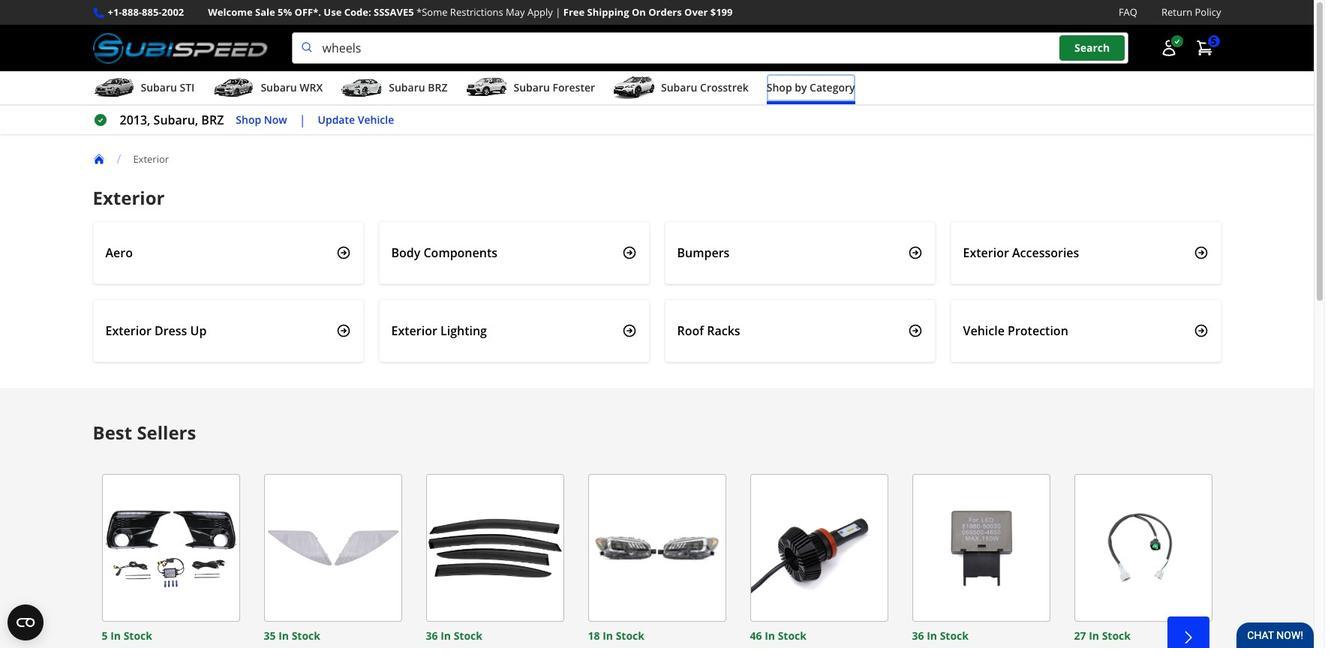 Task type: describe. For each thing, give the bounding box(es) containing it.
off*.
[[295, 5, 321, 19]]

subispeed logo image
[[93, 32, 268, 64]]

aero
[[105, 245, 133, 261]]

885-
[[142, 5, 162, 19]]

a subaru brz thumbnail image image
[[341, 77, 383, 99]]

subispeed led headlights drl and sequential turn signals - 2018-2021 wrx limited / 2018-2021 sti image
[[588, 475, 726, 622]]

policy
[[1196, 5, 1222, 19]]

wrx
[[300, 80, 323, 95]]

lighting
[[441, 323, 487, 339]]

+1-888-885-2002
[[108, 5, 184, 19]]

up
[[190, 323, 207, 339]]

18
[[588, 629, 600, 643]]

on
[[632, 5, 646, 19]]

vehicle protection
[[964, 323, 1069, 339]]

update vehicle button
[[318, 112, 394, 129]]

1 vertical spatial |
[[299, 112, 306, 128]]

search button
[[1060, 36, 1126, 61]]

shop by category
[[767, 80, 855, 95]]

18 in stock
[[588, 629, 645, 643]]

exterior dress up link
[[93, 300, 364, 363]]

36 for oem rain guard deflector kit - 2015-2020 subaru wrx & sti image
[[426, 629, 438, 643]]

best sellers
[[93, 420, 196, 445]]

exterior down /
[[93, 186, 165, 210]]

subaru brz
[[389, 80, 448, 95]]

over
[[685, 5, 708, 19]]

body components link
[[379, 222, 650, 285]]

in for olm oem style fog / turn signal harness (single) - 2015-2021 subaru wrx / 2015-2017 sti image
[[1089, 629, 1100, 643]]

crosstrek
[[700, 80, 749, 95]]

exterior dress up
[[105, 323, 207, 339]]

shop for shop now
[[236, 112, 261, 127]]

exterior link
[[133, 152, 181, 166]]

return policy
[[1162, 5, 1222, 19]]

body components
[[391, 245, 498, 261]]

5 button
[[1189, 33, 1222, 63]]

in for olm led hyperblink module - 2015-2021 subaru wrx & sti / 2013-2021 fr-s / brz / 86 / 2014-2018 forester / 2013-2017 crosstrek / 2012-2016 impreza / 2010-2014 outback image
[[927, 629, 938, 643]]

olm alpha hd h11 5500k - 2015-2020 wrx & *sti / 14-18 forester / 13-17 *crosstrek / 13-16 fr-s / 86 / brz image
[[750, 475, 888, 622]]

return policy link
[[1162, 5, 1222, 20]]

bumpers link
[[665, 222, 936, 285]]

sssave5
[[374, 5, 414, 19]]

5 for 5 in stock
[[102, 629, 108, 643]]

apply
[[528, 5, 553, 19]]

in for oem rain guard deflector kit - 2015-2020 subaru wrx & sti image
[[441, 629, 451, 643]]

aero link
[[93, 222, 364, 285]]

shop by category button
[[767, 74, 855, 104]]

/
[[117, 151, 121, 168]]

36 for olm led hyperblink module - 2015-2021 subaru wrx & sti / 2013-2021 fr-s / brz / 86 / 2014-2018 forester / 2013-2017 crosstrek / 2012-2016 impreza / 2010-2014 outback image
[[912, 629, 925, 643]]

a subaru sti thumbnail image image
[[93, 77, 135, 99]]

*some
[[417, 5, 448, 19]]

27
[[1075, 629, 1087, 643]]

orders
[[649, 5, 682, 19]]

stock for olm led hyperblink module - 2015-2021 subaru wrx & sti / 2013-2021 fr-s / brz / 86 / 2014-2018 forester / 2013-2017 crosstrek / 2012-2016 impreza / 2010-2014 outback image
[[940, 629, 969, 643]]

subaru for subaru sti
[[141, 80, 177, 95]]

a subaru wrx thumbnail image image
[[213, 77, 255, 99]]

update
[[318, 112, 355, 127]]

shop for shop by category
[[767, 80, 792, 95]]

35 in stock
[[264, 629, 321, 643]]

sti
[[180, 80, 195, 95]]

46
[[750, 629, 762, 643]]

free
[[564, 5, 585, 19]]

button image
[[1160, 39, 1178, 57]]

a subaru crosstrek thumbnail image image
[[613, 77, 655, 99]]

shop now
[[236, 112, 287, 127]]

$199
[[711, 5, 733, 19]]

exterior for exterior accessories
[[964, 245, 1010, 261]]

may
[[506, 5, 525, 19]]

stock for olm alpha hd h11 5500k - 2015-2020 wrx & *sti / 14-18 forester / 13-17 *crosstrek / 13-16 fr-s / 86 / brz image
[[778, 629, 807, 643]]

5 in stock
[[102, 629, 152, 643]]

shipping
[[587, 5, 629, 19]]

exterior lighting link
[[379, 300, 650, 363]]

in for subispeed led headlights drl and sequential turn signals - 2018-2021 wrx limited / 2018-2021 sti image
[[603, 629, 613, 643]]

a subaru forester thumbnail image image
[[466, 77, 508, 99]]

+1-888-885-2002 link
[[108, 5, 184, 20]]

accessories
[[1013, 245, 1080, 261]]

0 horizontal spatial brz
[[201, 112, 224, 128]]

exterior for exterior lighting
[[391, 323, 438, 339]]

vehicle protection link
[[951, 300, 1222, 363]]

welcome
[[208, 5, 253, 19]]

olm headlight sidemarkers clear - 2015-2021 subaru wrx & sti image
[[264, 475, 402, 622]]

2013,
[[120, 112, 150, 128]]

27 in stock
[[1075, 629, 1131, 643]]



Task type: locate. For each thing, give the bounding box(es) containing it.
subaru wrx button
[[213, 74, 323, 104]]

2 in from the left
[[279, 629, 289, 643]]

subaru forester button
[[466, 74, 595, 104]]

subispeed facelift jdm style drl bezel - 2018-2021 subaru wrx / sti image
[[102, 475, 240, 622]]

0 horizontal spatial |
[[299, 112, 306, 128]]

subaru for subaru wrx
[[261, 80, 297, 95]]

subaru left crosstrek
[[661, 80, 698, 95]]

best
[[93, 420, 132, 445]]

5 stock from the left
[[778, 629, 807, 643]]

subaru crosstrek
[[661, 80, 749, 95]]

stock for olm headlight sidemarkers clear - 2015-2021 subaru wrx & sti image
[[292, 629, 321, 643]]

35
[[264, 629, 276, 643]]

open widget image
[[8, 605, 44, 641]]

in for olm headlight sidemarkers clear - 2015-2021 subaru wrx & sti image
[[279, 629, 289, 643]]

return
[[1162, 5, 1193, 19]]

2 36 in stock from the left
[[912, 629, 969, 643]]

sellers
[[137, 420, 196, 445]]

1 horizontal spatial 5
[[1211, 34, 1217, 48]]

888-
[[122, 5, 142, 19]]

restrictions
[[450, 5, 504, 19]]

stock for oem rain guard deflector kit - 2015-2020 subaru wrx & sti image
[[454, 629, 483, 643]]

subaru
[[141, 80, 177, 95], [261, 80, 297, 95], [389, 80, 425, 95], [514, 80, 550, 95], [661, 80, 698, 95]]

exterior lighting
[[391, 323, 487, 339]]

components
[[424, 245, 498, 261]]

subaru for subaru crosstrek
[[661, 80, 698, 95]]

1 vertical spatial vehicle
[[964, 323, 1005, 339]]

2 stock from the left
[[292, 629, 321, 643]]

exterior for exterior dress up
[[105, 323, 152, 339]]

1 36 from the left
[[426, 629, 438, 643]]

code:
[[344, 5, 371, 19]]

5 for 5
[[1211, 34, 1217, 48]]

0 horizontal spatial 36 in stock
[[426, 629, 483, 643]]

subaru for subaru brz
[[389, 80, 425, 95]]

36 in stock for olm led hyperblink module - 2015-2021 subaru wrx & sti / 2013-2021 fr-s / brz / 86 / 2014-2018 forester / 2013-2017 crosstrek / 2012-2016 impreza / 2010-2014 outback image
[[912, 629, 969, 643]]

5 inside button
[[1211, 34, 1217, 48]]

1 subaru from the left
[[141, 80, 177, 95]]

subaru right a subaru brz thumbnail image
[[389, 80, 425, 95]]

category
[[810, 80, 855, 95]]

subaru up now
[[261, 80, 297, 95]]

2013, subaru, brz
[[120, 112, 224, 128]]

search input field
[[292, 32, 1129, 64]]

vehicle inside update vehicle button
[[358, 112, 394, 127]]

dress
[[155, 323, 187, 339]]

3 stock from the left
[[454, 629, 483, 643]]

1 horizontal spatial vehicle
[[964, 323, 1005, 339]]

in for olm alpha hd h11 5500k - 2015-2020 wrx & *sti / 14-18 forester / 13-17 *crosstrek / 13-16 fr-s / 86 / brz image
[[765, 629, 775, 643]]

shop inside shop now link
[[236, 112, 261, 127]]

subaru brz button
[[341, 74, 448, 104]]

vehicle left 'protection'
[[964, 323, 1005, 339]]

1 horizontal spatial 36
[[912, 629, 925, 643]]

exterior
[[133, 152, 169, 166], [93, 186, 165, 210], [964, 245, 1010, 261], [105, 323, 152, 339], [391, 323, 438, 339]]

olm led hyperblink module - 2015-2021 subaru wrx & sti / 2013-2021 fr-s / brz / 86 / 2014-2018 forester / 2013-2017 crosstrek / 2012-2016 impreza / 2010-2014 outback image
[[912, 475, 1051, 622]]

bumpers
[[678, 245, 730, 261]]

sale
[[255, 5, 275, 19]]

4 stock from the left
[[616, 629, 645, 643]]

| right now
[[299, 112, 306, 128]]

roof racks link
[[665, 300, 936, 363]]

0 vertical spatial shop
[[767, 80, 792, 95]]

update vehicle
[[318, 112, 394, 127]]

stock for subispeed led headlights drl and sequential turn signals - 2018-2021 wrx limited / 2018-2021 sti image
[[616, 629, 645, 643]]

1 horizontal spatial |
[[556, 5, 561, 19]]

0 horizontal spatial shop
[[236, 112, 261, 127]]

exterior left accessories
[[964, 245, 1010, 261]]

subaru for subaru forester
[[514, 80, 550, 95]]

7 in from the left
[[1089, 629, 1100, 643]]

exterior left lighting
[[391, 323, 438, 339]]

2002
[[162, 5, 184, 19]]

1 in from the left
[[110, 629, 121, 643]]

0 horizontal spatial 5
[[102, 629, 108, 643]]

subaru,
[[154, 112, 198, 128]]

body
[[391, 245, 421, 261]]

5 in from the left
[[765, 629, 775, 643]]

search
[[1075, 41, 1110, 55]]

46 in stock
[[750, 629, 807, 643]]

subaru crosstrek button
[[613, 74, 749, 104]]

1 stock from the left
[[124, 629, 152, 643]]

1 vertical spatial brz
[[201, 112, 224, 128]]

faq link
[[1119, 5, 1138, 20]]

exterior accessories link
[[951, 222, 1222, 285]]

subaru left forester
[[514, 80, 550, 95]]

6 stock from the left
[[940, 629, 969, 643]]

olm oem style fog / turn signal harness (single) - 2015-2021 subaru wrx / 2015-2017 sti image
[[1075, 475, 1213, 622]]

in
[[110, 629, 121, 643], [279, 629, 289, 643], [441, 629, 451, 643], [603, 629, 613, 643], [765, 629, 775, 643], [927, 629, 938, 643], [1089, 629, 1100, 643]]

*some restrictions may apply | free shipping on orders over $199
[[417, 5, 733, 19]]

subaru sti
[[141, 80, 195, 95]]

shop
[[767, 80, 792, 95], [236, 112, 261, 127]]

oem rain guard deflector kit - 2015-2020 subaru wrx & sti image
[[426, 475, 564, 622]]

brz right subaru,
[[201, 112, 224, 128]]

stock for olm oem style fog / turn signal harness (single) - 2015-2021 subaru wrx / 2015-2017 sti image
[[1103, 629, 1131, 643]]

0 vertical spatial vehicle
[[358, 112, 394, 127]]

shop inside the shop by category dropdown button
[[767, 80, 792, 95]]

faq
[[1119, 5, 1138, 19]]

36 in stock for oem rain guard deflector kit - 2015-2020 subaru wrx & sti image
[[426, 629, 483, 643]]

36
[[426, 629, 438, 643], [912, 629, 925, 643]]

0 vertical spatial 5
[[1211, 34, 1217, 48]]

subaru left sti
[[141, 80, 177, 95]]

+1-
[[108, 5, 122, 19]]

stock
[[124, 629, 152, 643], [292, 629, 321, 643], [454, 629, 483, 643], [616, 629, 645, 643], [778, 629, 807, 643], [940, 629, 969, 643], [1103, 629, 1131, 643]]

7 stock from the left
[[1103, 629, 1131, 643]]

1 36 in stock from the left
[[426, 629, 483, 643]]

5 subaru from the left
[[661, 80, 698, 95]]

0 vertical spatial brz
[[428, 80, 448, 95]]

2 36 from the left
[[912, 629, 925, 643]]

roof
[[678, 323, 704, 339]]

brz inside dropdown button
[[428, 80, 448, 95]]

brz left a subaru forester thumbnail image
[[428, 80, 448, 95]]

vehicle
[[358, 112, 394, 127], [964, 323, 1005, 339]]

subaru wrx
[[261, 80, 323, 95]]

forester
[[553, 80, 595, 95]]

0 horizontal spatial vehicle
[[358, 112, 394, 127]]

3 in from the left
[[441, 629, 451, 643]]

by
[[795, 80, 807, 95]]

subaru forester
[[514, 80, 595, 95]]

5%
[[278, 5, 292, 19]]

exterior accessories
[[964, 245, 1080, 261]]

|
[[556, 5, 561, 19], [299, 112, 306, 128]]

1 horizontal spatial brz
[[428, 80, 448, 95]]

36 in stock
[[426, 629, 483, 643], [912, 629, 969, 643]]

shop now link
[[236, 112, 287, 129]]

| left free
[[556, 5, 561, 19]]

brz
[[428, 80, 448, 95], [201, 112, 224, 128]]

2 subaru from the left
[[261, 80, 297, 95]]

1 horizontal spatial 36 in stock
[[912, 629, 969, 643]]

welcome sale 5% off*. use code: sssave5
[[208, 5, 414, 19]]

protection
[[1008, 323, 1069, 339]]

use
[[324, 5, 342, 19]]

subaru inside dropdown button
[[261, 80, 297, 95]]

exterior right /
[[133, 152, 169, 166]]

now
[[264, 112, 287, 127]]

vehicle down a subaru brz thumbnail image
[[358, 112, 394, 127]]

home image
[[93, 153, 105, 165]]

in for subispeed facelift jdm style drl bezel - 2018-2021 subaru wrx / sti image
[[110, 629, 121, 643]]

exterior left dress
[[105, 323, 152, 339]]

racks
[[707, 323, 741, 339]]

shop left by
[[767, 80, 792, 95]]

subaru sti button
[[93, 74, 195, 104]]

4 in from the left
[[603, 629, 613, 643]]

1 horizontal spatial shop
[[767, 80, 792, 95]]

0 vertical spatial |
[[556, 5, 561, 19]]

roof racks
[[678, 323, 741, 339]]

stock for subispeed facelift jdm style drl bezel - 2018-2021 subaru wrx / sti image
[[124, 629, 152, 643]]

1 vertical spatial 5
[[102, 629, 108, 643]]

1 vertical spatial shop
[[236, 112, 261, 127]]

4 subaru from the left
[[514, 80, 550, 95]]

vehicle inside "vehicle protection" link
[[964, 323, 1005, 339]]

6 in from the left
[[927, 629, 938, 643]]

0 horizontal spatial 36
[[426, 629, 438, 643]]

3 subaru from the left
[[389, 80, 425, 95]]

shop left now
[[236, 112, 261, 127]]



Task type: vqa. For each thing, say whether or not it's contained in the screenshot.
the topmost The Tuning
no



